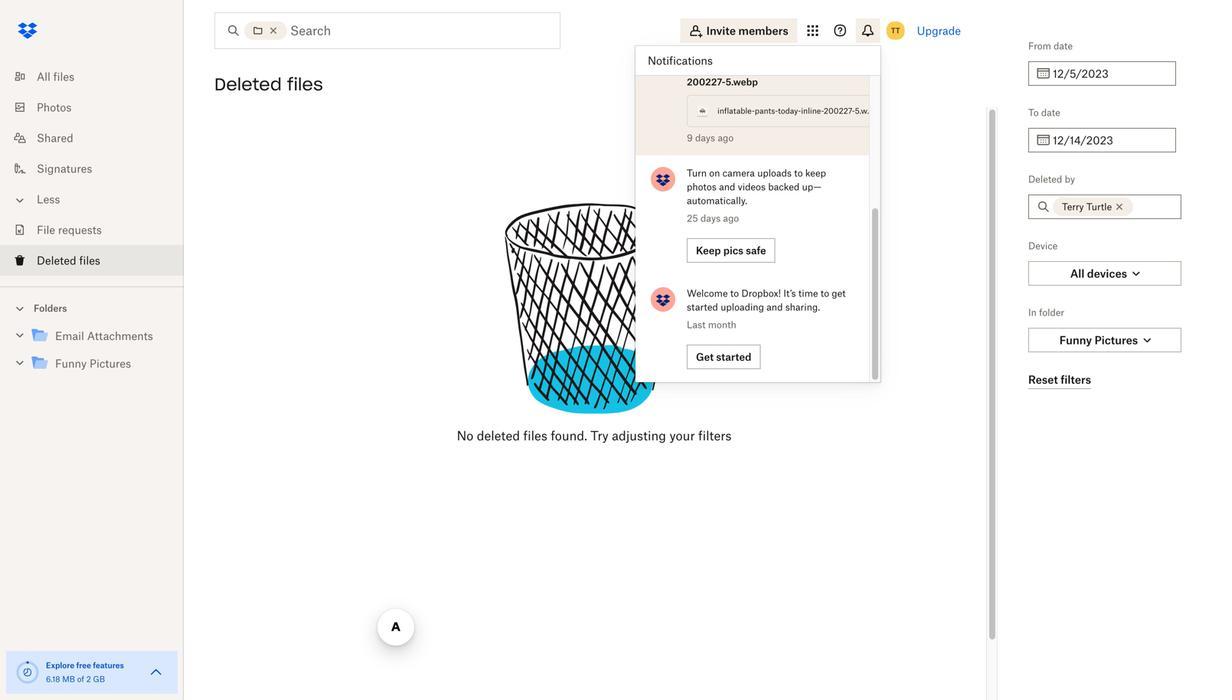 Task type: locate. For each thing, give the bounding box(es) containing it.
photos
[[37, 101, 72, 114]]

pants- down inflatable-pants-today-inline- 200227-5.webp at the right
[[755, 106, 778, 116]]

1 vertical spatial today-
[[778, 106, 802, 116]]

explore free features 6.18 mb of 2 gb
[[46, 661, 124, 684]]

in folder
[[1029, 307, 1065, 318]]

0 horizontal spatial deleted
[[37, 254, 76, 267]]

1 vertical spatial inflatable-
[[718, 106, 755, 116]]

folders button
[[0, 296, 184, 319]]

1 vertical spatial days
[[701, 213, 721, 224]]

today- for inflatable-pants-today-inline- 200227-5.webp
[[795, 62, 824, 74]]

to
[[808, 49, 817, 60], [795, 167, 803, 179], [731, 288, 739, 299], [821, 288, 830, 299]]

attachments
[[87, 329, 153, 342]]

0 vertical spatial date
[[1054, 40, 1073, 52]]

features
[[93, 661, 124, 670]]

keep pics safe
[[696, 244, 767, 257]]

your
[[670, 428, 695, 443]]

0 horizontal spatial 200227-
[[687, 76, 726, 88]]

all
[[37, 70, 50, 83]]

1 horizontal spatial deleted
[[215, 74, 282, 95]]

1 vertical spatial started
[[717, 351, 752, 363]]

photos
[[687, 181, 717, 193]]

inline- down inflatable-pants-today-inline- 200227-5.webp at the right
[[802, 106, 824, 116]]

1 vertical spatial date
[[1042, 107, 1061, 118]]

1 vertical spatial pants-
[[755, 106, 778, 116]]

today- down you
[[795, 62, 824, 74]]

deleted inside list item
[[37, 254, 76, 267]]

email attachments link
[[31, 326, 172, 347]]

started right get
[[717, 351, 752, 363]]

0 vertical spatial ago
[[718, 132, 734, 144]]

inline- inside inflatable-pants-today-inline- 200227-5.webp
[[824, 62, 853, 74]]

filters
[[699, 428, 732, 443]]

0 horizontal spatial 5.webp
[[726, 76, 758, 88]]

automatically.
[[687, 195, 748, 206]]

5.webp for inflatable-pants-today-inline-200227-5.webp
[[855, 106, 881, 116]]

backed
[[769, 181, 800, 193]]

ago down automatically. on the right top
[[724, 213, 739, 224]]

up—
[[802, 181, 822, 193]]

1 vertical spatial deleted files
[[37, 254, 100, 267]]

200227- down view
[[824, 106, 855, 116]]

0 horizontal spatial and
[[719, 181, 736, 193]]

0 vertical spatial deleted files
[[215, 74, 323, 95]]

1 vertical spatial deleted
[[1029, 174, 1063, 185]]

2 horizontal spatial deleted
[[1029, 174, 1063, 185]]

5.webp inside inflatable-pants-today-inline- 200227-5.webp
[[726, 76, 758, 88]]

1 horizontal spatial deleted files
[[215, 74, 323, 95]]

ago right the 9
[[718, 132, 734, 144]]

turtle
[[1087, 201, 1113, 213]]

From date text field
[[1053, 65, 1168, 82]]

5.webp
[[726, 76, 758, 88], [855, 106, 881, 116]]

0 vertical spatial inflatable-
[[720, 62, 766, 74]]

turn on camera uploads to keep photos and videos backed up— automatically. 25 days ago
[[687, 167, 827, 224]]

1 vertical spatial ago
[[724, 213, 739, 224]]

on
[[710, 167, 720, 179]]

gb
[[93, 675, 105, 684]]

view
[[819, 49, 839, 60]]

0 vertical spatial today-
[[795, 62, 824, 74]]

0 vertical spatial 200227-
[[687, 76, 726, 88]]

deleted files
[[215, 74, 323, 95], [37, 254, 100, 267]]

notifications
[[648, 54, 713, 67]]

2
[[86, 675, 91, 684]]

200227-
[[687, 76, 726, 88], [824, 106, 855, 116]]

group
[[0, 319, 184, 389]]

date right to
[[1042, 107, 1061, 118]]

days right 25
[[701, 213, 721, 224]]

folders
[[34, 303, 67, 314]]

date right from
[[1054, 40, 1073, 52]]

pants- down invited
[[766, 62, 795, 74]]

no
[[457, 428, 474, 443]]

to inside turn on camera uploads to keep photos and videos backed up— automatically. 25 days ago
[[795, 167, 803, 179]]

list
[[0, 52, 184, 287]]

inflatable- inside inflatable-pants-today-inline- 200227-5.webp
[[720, 62, 766, 74]]

started
[[687, 301, 719, 313], [717, 351, 752, 363]]

0 vertical spatial pants-
[[766, 62, 795, 74]]

0 vertical spatial deleted
[[215, 74, 282, 95]]

found.
[[551, 428, 588, 443]]

inflatable- down peterson
[[720, 62, 766, 74]]

file
[[704, 62, 717, 74]]

deleted files inside list item
[[37, 254, 100, 267]]

days
[[696, 132, 716, 144], [701, 213, 721, 224]]

inflatable- up 9 days ago
[[718, 106, 755, 116]]

1 vertical spatial 200227-
[[824, 106, 855, 116]]

pants- for inflatable-pants-today-inline- 200227-5.webp
[[766, 62, 795, 74]]

email
[[55, 329, 84, 342]]

videos
[[738, 181, 766, 193]]

and down the dropbox!
[[767, 301, 783, 313]]

to left the keep
[[795, 167, 803, 179]]

quota usage element
[[15, 660, 40, 685]]

1 vertical spatial 5.webp
[[855, 106, 881, 116]]

1 horizontal spatial and
[[767, 301, 783, 313]]

pants- inside inflatable-pants-today-inline- 200227-5.webp
[[766, 62, 795, 74]]

deleted
[[215, 74, 282, 95], [1029, 174, 1063, 185], [37, 254, 76, 267]]

days right the 9
[[696, 132, 716, 144]]

inflatable-pants-today-inline- 200227-5.webp
[[687, 62, 853, 88]]

0 horizontal spatial deleted files
[[37, 254, 100, 267]]

2 vertical spatial deleted
[[37, 254, 76, 267]]

inline- down view
[[824, 62, 853, 74]]

to right you
[[808, 49, 817, 60]]

files
[[53, 70, 74, 83], [287, 74, 323, 95], [79, 254, 100, 267], [524, 428, 548, 443]]

started down welcome
[[687, 301, 719, 313]]

to
[[1029, 107, 1039, 118]]

To date text field
[[1053, 132, 1168, 149]]

james
[[687, 49, 715, 60]]

0 vertical spatial and
[[719, 181, 736, 193]]

1 vertical spatial inline-
[[802, 106, 824, 116]]

file
[[37, 223, 55, 236]]

dropbox image
[[12, 15, 43, 46]]

1 horizontal spatial 200227-
[[824, 106, 855, 116]]

0 vertical spatial inline-
[[824, 62, 853, 74]]

pants- for inflatable-pants-today-inline-200227-5.webp
[[755, 106, 778, 116]]

200227- inside inflatable-pants-today-inline- 200227-5.webp
[[687, 76, 726, 88]]

0 vertical spatial days
[[696, 132, 716, 144]]

inflatable- for inflatable-pants-today-inline- 200227-5.webp
[[720, 62, 766, 74]]

and up automatically. on the right top
[[719, 181, 736, 193]]

0 vertical spatial 5.webp
[[726, 76, 758, 88]]

turn on camera uploads to keep photos and videos backed up— automatically. button
[[687, 166, 854, 208]]

welcome to dropbox! it's time to get started uploading and sharing. button
[[687, 287, 854, 314]]

today-
[[795, 62, 824, 74], [778, 106, 802, 116]]

requests
[[58, 223, 102, 236]]

all files
[[37, 70, 74, 83]]

folder
[[1040, 307, 1065, 318]]

deleted files list item
[[0, 245, 184, 276]]

welcome
[[687, 288, 728, 299]]

funny pictures
[[55, 357, 131, 370]]

inflatable-
[[720, 62, 766, 74], [718, 106, 755, 116]]

and
[[719, 181, 736, 193], [767, 301, 783, 313]]

inline- for inflatable-pants-today-inline-200227-5.webp
[[802, 106, 824, 116]]

files inside list item
[[79, 254, 100, 267]]

0 vertical spatial started
[[687, 301, 719, 313]]

terry turtle button
[[1053, 198, 1134, 216]]

1 vertical spatial and
[[767, 301, 783, 313]]

200227- down file
[[687, 76, 726, 88]]

today- inside inflatable-pants-today-inline- 200227-5.webp
[[795, 62, 824, 74]]

today- down inflatable-pants-today-inline- 200227-5.webp at the right
[[778, 106, 802, 116]]

1 horizontal spatial 5.webp
[[855, 106, 881, 116]]

inline-
[[824, 62, 853, 74], [802, 106, 824, 116]]



Task type: vqa. For each thing, say whether or not it's contained in the screenshot.
the Explore
yes



Task type: describe. For each thing, give the bounding box(es) containing it.
file requests
[[37, 223, 102, 236]]

days inside turn on camera uploads to keep photos and videos backed up— automatically. 25 days ago
[[701, 213, 721, 224]]

pics
[[724, 244, 744, 257]]

james peterson invited you to view the file
[[687, 49, 839, 74]]

to up uploading
[[731, 288, 739, 299]]

uploading
[[721, 301, 765, 313]]

the
[[687, 62, 701, 74]]

group containing email attachments
[[0, 319, 184, 389]]

get started
[[696, 351, 752, 363]]

photos link
[[12, 92, 184, 123]]

keep
[[806, 167, 827, 179]]

get
[[832, 288, 846, 299]]

and inside turn on camera uploads to keep photos and videos backed up— automatically. 25 days ago
[[719, 181, 736, 193]]

uploads
[[758, 167, 792, 179]]

today- for inflatable-pants-today-inline-200227-5.webp
[[778, 106, 802, 116]]

9 days ago
[[687, 132, 734, 144]]

camera
[[723, 167, 755, 179]]

file requests link
[[12, 215, 184, 245]]

started inside button
[[717, 351, 752, 363]]

terry turtle
[[1063, 201, 1113, 213]]

turn
[[687, 167, 707, 179]]

last
[[687, 319, 706, 331]]

inflatable-pants-today-inline-200227-5.webp
[[718, 106, 881, 116]]

shared
[[37, 131, 73, 144]]

free
[[76, 661, 91, 670]]

terry
[[1063, 201, 1085, 213]]

to inside james peterson invited you to view the file
[[808, 49, 817, 60]]

peterson
[[717, 49, 755, 60]]

to left get in the top of the page
[[821, 288, 830, 299]]

mb
[[62, 675, 75, 684]]

dropbox!
[[742, 288, 781, 299]]

try
[[591, 428, 609, 443]]

signatures link
[[12, 153, 184, 184]]

deleted files link
[[12, 245, 184, 276]]

funny pictures link
[[31, 354, 172, 374]]

pictures
[[90, 357, 131, 370]]

welcome to dropbox! it's time to get started uploading and sharing. last month
[[687, 288, 846, 331]]

all files link
[[12, 61, 184, 92]]

safe
[[746, 244, 767, 257]]

5.webp for inflatable-pants-today-inline- 200227-5.webp
[[726, 76, 758, 88]]

date for to date
[[1042, 107, 1061, 118]]

invited
[[758, 49, 787, 60]]

9
[[687, 132, 693, 144]]

explore
[[46, 661, 74, 670]]

keep
[[696, 244, 721, 257]]

adjusting
[[612, 428, 667, 443]]

inflatable- for inflatable-pants-today-inline-200227-5.webp
[[718, 106, 755, 116]]

sharing.
[[786, 301, 821, 313]]

no deleted files found. try adjusting your filters
[[457, 428, 732, 443]]

it's
[[784, 288, 796, 299]]

time
[[799, 288, 819, 299]]

shared link
[[12, 123, 184, 153]]

from
[[1029, 40, 1052, 52]]

inline- for inflatable-pants-today-inline- 200227-5.webp
[[824, 62, 853, 74]]

deleted
[[477, 428, 520, 443]]

get started button
[[687, 345, 761, 369]]

in
[[1029, 307, 1037, 318]]

and inside the welcome to dropbox! it's time to get started uploading and sharing. last month
[[767, 301, 783, 313]]

email attachments
[[55, 329, 153, 342]]

funny
[[55, 357, 87, 370]]

device
[[1029, 240, 1058, 252]]

you
[[790, 49, 805, 60]]

less image
[[12, 193, 28, 208]]

of
[[77, 675, 84, 684]]

get
[[696, 351, 714, 363]]

signatures
[[37, 162, 92, 175]]

200227- for inflatable-pants-today-inline- 200227-5.webp
[[687, 76, 726, 88]]

upgrade
[[918, 24, 961, 37]]

list containing all files
[[0, 52, 184, 287]]

25
[[687, 213, 699, 224]]

to date
[[1029, 107, 1061, 118]]

started inside the welcome to dropbox! it's time to get started uploading and sharing. last month
[[687, 301, 719, 313]]

ago inside turn on camera uploads to keep photos and videos backed up— automatically. 25 days ago
[[724, 213, 739, 224]]

deleted by
[[1029, 174, 1076, 185]]

by
[[1065, 174, 1076, 185]]

keep pics safe button
[[687, 238, 776, 263]]

from date
[[1029, 40, 1073, 52]]

less
[[37, 193, 60, 206]]

date for from date
[[1054, 40, 1073, 52]]

200227- for inflatable-pants-today-inline-200227-5.webp
[[824, 106, 855, 116]]

upgrade link
[[918, 24, 961, 37]]

month
[[708, 319, 737, 331]]



